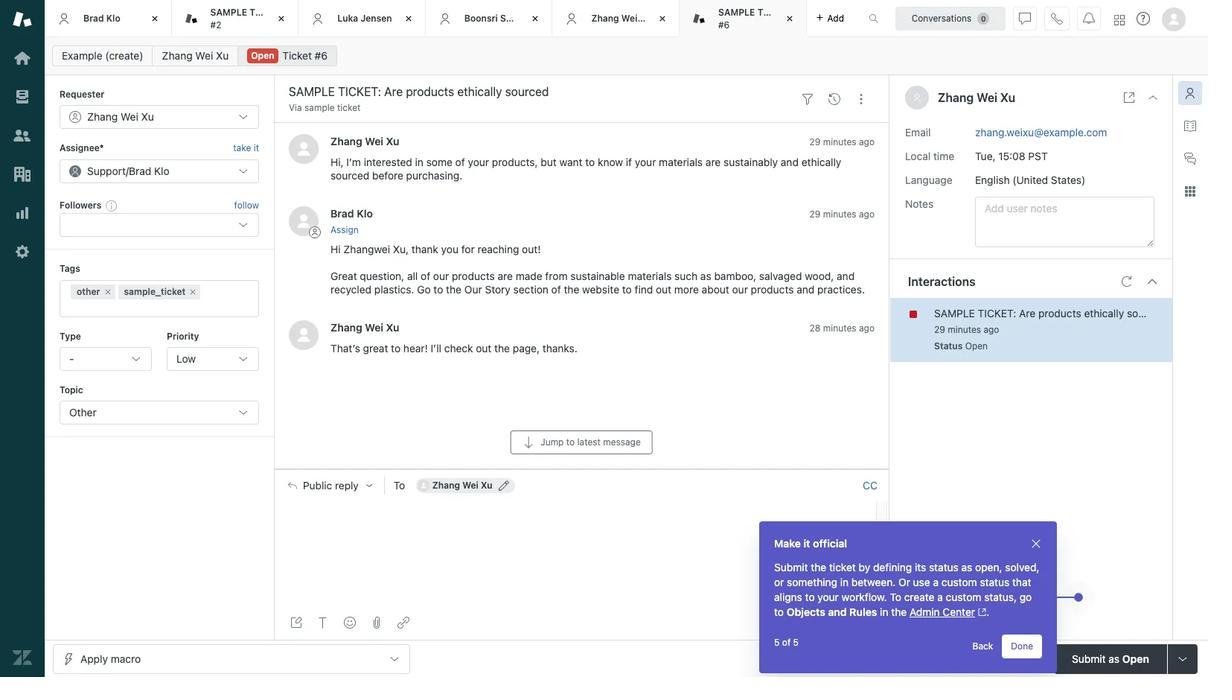 Task type: locate. For each thing, give the bounding box(es) containing it.
out inside great question, all of our products are made from sustainable materials such as bamboo, salvaged wood, and recycled plastics. go to the our story section of the website to find out more about our products and practices.
[[656, 283, 672, 295]]

products,
[[492, 156, 538, 169]]

0 horizontal spatial status
[[930, 561, 959, 574]]

0 vertical spatial ticket
[[337, 102, 361, 113]]

about
[[702, 283, 730, 295]]

zhang wei xu inside "secondary" "element"
[[162, 49, 229, 62]]

in inside submit the ticket by defining its status as open, solved, or something in between. or use a custom status that aligns to your workflow.
[[841, 576, 849, 588]]

avatar image
[[289, 134, 319, 164], [289, 207, 319, 236], [289, 320, 319, 350]]

english
[[976, 173, 1010, 186]]

a up admin center
[[938, 591, 944, 603]]

29 minutes ago up wood,
[[810, 209, 875, 220]]

custom
[[942, 576, 978, 588], [946, 591, 982, 603]]

zhang wei xu up tue, at right
[[939, 91, 1016, 104]]

ticket for sample
[[337, 102, 361, 113]]

1 vertical spatial avatar image
[[289, 207, 319, 236]]

your inside submit the ticket by defining its status as open, solved, or something in between. or use a custom status that aligns to your workflow.
[[818, 591, 839, 603]]

brad up assign
[[331, 207, 354, 220]]

1 horizontal spatial it
[[804, 537, 811, 550]]

jensen
[[361, 13, 392, 24]]

2 vertical spatial in
[[881, 606, 889, 618]]

2 horizontal spatial in
[[881, 606, 889, 618]]

xu,
[[393, 243, 409, 255]]

0 horizontal spatial klo
[[106, 13, 121, 24]]

zhang up "secondary" "element" on the top
[[592, 13, 620, 24]]

1 horizontal spatial out
[[656, 283, 672, 295]]

your right if
[[635, 156, 657, 169]]

a inside submit the ticket by defining its status as open, solved, or something in between. or use a custom status that aligns to your workflow.
[[934, 576, 939, 588]]

2 vertical spatial 29
[[935, 324, 946, 335]]

1 vertical spatial are
[[498, 269, 513, 282]]

minutes inside sample ticket: are products ethically sourced 29 minutes ago status open
[[948, 324, 982, 335]]

out right find at right top
[[656, 283, 672, 295]]

0 horizontal spatial close image
[[147, 11, 162, 26]]

close image inside zhang wei xu tab
[[655, 11, 670, 26]]

luka jensen
[[338, 13, 392, 24]]

it right make
[[804, 537, 811, 550]]

close image inside the boonsri saeli "tab"
[[528, 11, 543, 26]]

29 minutes ago text field up wood,
[[810, 209, 875, 220]]

zendesk image
[[13, 648, 32, 667]]

of
[[456, 156, 465, 169], [421, 269, 431, 282], [552, 283, 561, 295], [783, 637, 791, 648]]

ticket right 'sample'
[[337, 102, 361, 113]]

it
[[254, 143, 259, 154], [804, 537, 811, 550]]

in right rules
[[881, 606, 889, 618]]

0 vertical spatial 29 minutes ago text field
[[810, 209, 875, 220]]

1 vertical spatial submit
[[1073, 652, 1107, 665]]

back
[[973, 641, 994, 652]]

0 horizontal spatial 5
[[775, 637, 780, 648]]

close image right jensen
[[401, 11, 416, 26]]

#2
[[211, 19, 222, 30]]

open inside sample ticket: are products ethically sourced 29 minutes ago status open
[[966, 340, 989, 351]]

1 vertical spatial in
[[841, 576, 849, 588]]

your down 'something'
[[818, 591, 839, 603]]

1 horizontal spatial brad
[[331, 207, 354, 220]]

29 minutes ago down events icon
[[810, 137, 875, 148]]

1 5 from the left
[[775, 637, 780, 648]]

29 minutes ago for hi zhangwei xu, thank you for reaching out!
[[810, 209, 875, 220]]

2 vertical spatial products
[[1039, 307, 1082, 319]]

type
[[60, 330, 81, 342]]

2 horizontal spatial open
[[1123, 652, 1150, 665]]

2 vertical spatial open
[[1123, 652, 1150, 665]]

29 for hi, i'm interested in some of your products, but want to know if your materials are sustainably and ethically sourced before purchasing.
[[810, 137, 821, 148]]

1 vertical spatial custom
[[946, 591, 982, 603]]

2 5 from the left
[[794, 637, 799, 648]]

products up our
[[452, 269, 495, 282]]

products down salvaged
[[751, 283, 794, 295]]

submit right done button
[[1073, 652, 1107, 665]]

follow
[[234, 200, 259, 211]]

to for to
[[394, 479, 405, 491]]

close image inside luka jensen tab
[[401, 11, 416, 26]]

minutes down sample
[[948, 324, 982, 335]]

ago inside sample ticket: are products ethically sourced 29 minutes ago status open
[[984, 324, 1000, 335]]

brad up the example (create) in the left of the page
[[83, 13, 104, 24]]

klo
[[106, 13, 121, 24], [357, 207, 373, 220]]

out right check
[[476, 342, 492, 354]]

0 vertical spatial custom
[[942, 576, 978, 588]]

wei inside tab
[[622, 13, 638, 24]]

klo for brad klo assign
[[357, 207, 373, 220]]

0 horizontal spatial to
[[394, 479, 405, 491]]

status right its
[[930, 561, 959, 574]]

and
[[781, 156, 799, 169], [837, 269, 855, 282], [797, 283, 815, 295], [829, 606, 847, 618]]

use
[[914, 576, 931, 588]]

submit for submit the ticket by defining its status as open, solved, or something in between. or use a custom status that aligns to your workflow.
[[775, 561, 809, 574]]

1 horizontal spatial ticket
[[830, 561, 856, 574]]

close image right the saeli
[[528, 11, 543, 26]]

29 minutes ago text field
[[810, 209, 875, 220], [935, 324, 1000, 335]]

0 vertical spatial to
[[394, 479, 405, 491]]

of down objects
[[783, 637, 791, 648]]

1 horizontal spatial products
[[751, 283, 794, 295]]

materials inside hi, i'm interested in some of your products, but want to know if your materials are sustainably and ethically sourced before purchasing.
[[659, 156, 703, 169]]

of right all in the top left of the page
[[421, 269, 431, 282]]

close image for the brad klo tab
[[147, 11, 162, 26]]

1 vertical spatial klo
[[357, 207, 373, 220]]

and inside hi, i'm interested in some of your products, but want to know if your materials are sustainably and ethically sourced before purchasing.
[[781, 156, 799, 169]]

1 vertical spatial status
[[981, 576, 1010, 588]]

0 horizontal spatial in
[[415, 156, 424, 169]]

defining
[[874, 561, 913, 574]]

to down or
[[890, 591, 902, 603]]

custom inside submit the ticket by defining its status as open, solved, or something in between. or use a custom status that aligns to your workflow.
[[942, 576, 978, 588]]

are
[[706, 156, 721, 169], [498, 269, 513, 282]]

ago for hi, i'm interested in some of your products, but want to know if your materials are sustainably and ethically sourced before purchasing.
[[860, 137, 875, 148]]

zhang wei xu up "secondary" "element" on the top
[[592, 13, 652, 24]]

0 horizontal spatial ethically
[[802, 156, 842, 169]]

0 vertical spatial out
[[656, 283, 672, 295]]

klo for brad klo
[[106, 13, 121, 24]]

close image right #6
[[783, 11, 797, 26]]

1 horizontal spatial 29 minutes ago text field
[[935, 324, 1000, 335]]

1 horizontal spatial are
[[706, 156, 721, 169]]

0 vertical spatial it
[[254, 143, 259, 154]]

if
[[626, 156, 633, 169]]

view more details image
[[1124, 92, 1136, 104]]

wei left edit user icon
[[463, 480, 479, 491]]

wei inside "secondary" "element"
[[195, 49, 213, 62]]

29 minutes ago text field down sample
[[935, 324, 1000, 335]]

klo inside brad klo assign
[[357, 207, 373, 220]]

close image up solved,
[[1031, 538, 1043, 550]]

open,
[[976, 561, 1003, 574]]

minutes for hi, i'm interested in some of your products, but want to know if your materials are sustainably and ethically sourced before purchasing.
[[824, 137, 857, 148]]

0 horizontal spatial sourced
[[331, 169, 370, 182]]

close image for luka jensen
[[401, 11, 416, 26]]

minutes for hi zhangwei xu, thank you for reaching out!
[[824, 209, 857, 220]]

the up 'something'
[[811, 561, 827, 574]]

close image up open link
[[274, 11, 289, 26]]

xu up "secondary" "element" on the top
[[640, 13, 652, 24]]

submit up the or
[[775, 561, 809, 574]]

admin center
[[910, 606, 976, 618]]

go
[[417, 283, 431, 295]]

customer context image
[[1185, 87, 1197, 99]]

brad for brad klo assign
[[331, 207, 354, 220]]

done button
[[1003, 635, 1043, 658]]

close image up "secondary" "element" on the top
[[655, 11, 670, 26]]

to right want
[[586, 156, 595, 169]]

user image
[[913, 93, 922, 102], [915, 94, 921, 102]]

1 avatar image from the top
[[289, 134, 319, 164]]

5 down objects
[[794, 637, 799, 648]]

0 horizontal spatial open
[[251, 50, 275, 61]]

1 vertical spatial materials
[[628, 269, 672, 282]]

ethically inside hi, i'm interested in some of your products, but want to know if your materials are sustainably and ethically sourced before purchasing.
[[802, 156, 842, 169]]

0 vertical spatial 29
[[810, 137, 821, 148]]

0 vertical spatial 29 minutes ago
[[810, 137, 875, 148]]

avatar image left hi,
[[289, 134, 319, 164]]

zhang wei xu tab
[[553, 0, 680, 37]]

0 vertical spatial as
[[701, 269, 712, 282]]

1 vertical spatial 29
[[810, 209, 821, 220]]

5 down aligns
[[775, 637, 780, 648]]

it inside button
[[254, 143, 259, 154]]

events image
[[829, 93, 841, 105]]

avatar image left assign
[[289, 207, 319, 236]]

0 vertical spatial klo
[[106, 13, 121, 24]]

and right sustainably
[[781, 156, 799, 169]]

to inside hi, i'm interested in some of your products, but want to know if your materials are sustainably and ethically sourced before purchasing.
[[586, 156, 595, 169]]

out
[[656, 283, 672, 295], [476, 342, 492, 354]]

your
[[468, 156, 489, 169], [635, 156, 657, 169], [818, 591, 839, 603]]

of inside 5 of 5 back
[[783, 637, 791, 648]]

ticket inside submit the ticket by defining its status as open, solved, or something in between. or use a custom status that aligns to your workflow.
[[830, 561, 856, 574]]

i'll
[[431, 342, 442, 354]]

cc button
[[863, 479, 878, 492]]

klo up assign
[[357, 207, 373, 220]]

xu inside "secondary" "element"
[[216, 49, 229, 62]]

to left find at right top
[[623, 283, 632, 295]]

0 horizontal spatial products
[[452, 269, 495, 282]]

via
[[289, 102, 302, 113]]

1 horizontal spatial ethically
[[1085, 307, 1125, 319]]

klo up the example (create) in the left of the page
[[106, 13, 121, 24]]

take
[[233, 143, 251, 154]]

sourced
[[331, 169, 370, 182], [1128, 307, 1167, 319]]

1 vertical spatial brad
[[331, 207, 354, 220]]

ticket left the by
[[830, 561, 856, 574]]

zhang wei xu link up great
[[331, 321, 400, 333]]

status up status,
[[981, 576, 1010, 588]]

1 horizontal spatial to
[[890, 591, 902, 603]]

29
[[810, 137, 821, 148], [810, 209, 821, 220], [935, 324, 946, 335]]

1 horizontal spatial open
[[966, 340, 989, 351]]

open inside "secondary" "element"
[[251, 50, 275, 61]]

minutes up wood,
[[824, 209, 857, 220]]

edit user image
[[499, 480, 509, 491]]

0 vertical spatial open
[[251, 50, 275, 61]]

to inside to create a custom status, go to
[[890, 591, 902, 603]]

0 horizontal spatial 29 minutes ago text field
[[810, 209, 875, 220]]

ticket:
[[979, 307, 1017, 319]]

back button
[[964, 635, 1003, 658]]

organizations image
[[13, 165, 32, 184]]

sourced inside sample ticket: are products ethically sourced 29 minutes ago status open
[[1128, 307, 1167, 319]]

ago left email
[[860, 137, 875, 148]]

in inside hi, i'm interested in some of your products, but want to know if your materials are sustainably and ethically sourced before purchasing.
[[415, 156, 424, 169]]

more
[[675, 283, 699, 295]]

1 horizontal spatial as
[[962, 561, 973, 574]]

zhang wei xu link up i'm
[[331, 135, 400, 148]]

to down 'something'
[[806, 591, 815, 603]]

zhang.weixu@example.com
[[976, 126, 1108, 138]]

close image inside #2 tab
[[274, 11, 289, 26]]

avatar image left "that's"
[[289, 320, 319, 350]]

xu down #2
[[216, 49, 229, 62]]

2 vertical spatial as
[[1109, 652, 1120, 665]]

hi
[[331, 243, 341, 255]]

sample
[[305, 102, 335, 113]]

brad klo assign
[[331, 207, 373, 235]]

1 horizontal spatial in
[[841, 576, 849, 588]]

0 vertical spatial zhang wei xu link
[[152, 45, 239, 66]]

0 horizontal spatial our
[[433, 269, 449, 282]]

0 vertical spatial status
[[930, 561, 959, 574]]

1 29 minutes ago from the top
[[810, 137, 875, 148]]

0 horizontal spatial are
[[498, 269, 513, 282]]

submit inside submit the ticket by defining its status as open, solved, or something in between. or use a custom status that aligns to your workflow.
[[775, 561, 809, 574]]

wei
[[622, 13, 638, 24], [195, 49, 213, 62], [977, 91, 998, 104], [365, 135, 384, 148], [365, 321, 384, 333], [463, 480, 479, 491]]

1 horizontal spatial sourced
[[1128, 307, 1167, 319]]

insert emojis image
[[344, 617, 356, 629]]

you
[[441, 243, 459, 255]]

0 vertical spatial are
[[706, 156, 721, 169]]

1 vertical spatial 29 minutes ago
[[810, 209, 875, 220]]

to for to create a custom status, go to
[[890, 591, 902, 603]]

conversations button
[[896, 6, 1006, 30]]

zhang wei xu up great
[[331, 321, 400, 333]]

close image
[[401, 11, 416, 26], [528, 11, 543, 26], [655, 11, 670, 26], [783, 11, 797, 26], [1148, 92, 1160, 104]]

products
[[452, 269, 495, 282], [751, 283, 794, 295], [1039, 307, 1082, 319]]

saeli
[[501, 13, 522, 24]]

and up "practices."
[[837, 269, 855, 282]]

great question, all of our products are made from sustainable materials such as bamboo, salvaged wood, and recycled plastics. go to the our story section of the website to find out more about our products and practices.
[[331, 269, 866, 295]]

#2 tab
[[172, 0, 299, 37]]

our down bamboo,
[[733, 283, 749, 295]]

brad inside brad klo assign
[[331, 207, 354, 220]]

to
[[394, 479, 405, 491], [890, 591, 902, 603]]

wei up "secondary" "element" on the top
[[622, 13, 638, 24]]

1 vertical spatial open
[[966, 340, 989, 351]]

0 horizontal spatial brad
[[83, 13, 104, 24]]

close image
[[147, 11, 162, 26], [274, 11, 289, 26], [1031, 538, 1043, 550]]

of right some
[[456, 156, 465, 169]]

0 vertical spatial in
[[415, 156, 424, 169]]

submit for submit as open
[[1073, 652, 1107, 665]]

boonsri saeli
[[465, 13, 522, 24]]

purchasing.
[[406, 169, 463, 182]]

materials up find at right top
[[628, 269, 672, 282]]

example (create) button
[[52, 45, 153, 66]]

2 vertical spatial zhang wei xu link
[[331, 321, 400, 333]]

2 horizontal spatial as
[[1109, 652, 1120, 665]]

0 vertical spatial a
[[934, 576, 939, 588]]

are up story
[[498, 269, 513, 282]]

ticket
[[337, 102, 361, 113], [830, 561, 856, 574]]

xu left edit user icon
[[481, 480, 493, 491]]

zhang wei xu down #2
[[162, 49, 229, 62]]

and left rules
[[829, 606, 847, 618]]

our
[[433, 269, 449, 282], [733, 283, 749, 295]]

1 vertical spatial sourced
[[1128, 307, 1167, 319]]

a right use
[[934, 576, 939, 588]]

1 vertical spatial as
[[962, 561, 973, 574]]

0 vertical spatial submit
[[775, 561, 809, 574]]

zhang wei xu
[[592, 13, 652, 24], [162, 49, 229, 62], [939, 91, 1016, 104], [331, 135, 400, 148], [331, 321, 400, 333], [433, 480, 493, 491]]

but
[[541, 156, 557, 169]]

open
[[251, 50, 275, 61], [966, 340, 989, 351], [1123, 652, 1150, 665]]

main element
[[0, 0, 45, 677]]

minutes down events icon
[[824, 137, 857, 148]]

1 horizontal spatial 5
[[794, 637, 799, 648]]

ago for hi zhangwei xu, thank you for reaching out!
[[860, 209, 875, 220]]

1 vertical spatial ethically
[[1085, 307, 1125, 319]]

are inside great question, all of our products are made from sustainable materials such as bamboo, salvaged wood, and recycled plastics. go to the our story section of the website to find out more about our products and practices.
[[498, 269, 513, 282]]

submit
[[775, 561, 809, 574], [1073, 652, 1107, 665]]

zhang up time
[[939, 91, 974, 104]]

interactions
[[909, 275, 976, 288]]

1 vertical spatial 29 minutes ago text field
[[935, 324, 1000, 335]]

ago left notes
[[860, 209, 875, 220]]

29 minutes ago for hi, i'm interested in some of your products, but want to know if your materials are sustainably and ethically sourced before purchasing.
[[810, 137, 875, 148]]

1 vertical spatial to
[[890, 591, 902, 603]]

of inside hi, i'm interested in some of your products, but want to know if your materials are sustainably and ethically sourced before purchasing.
[[456, 156, 465, 169]]

xu inside tab
[[640, 13, 652, 24]]

2 vertical spatial avatar image
[[289, 320, 319, 350]]

2 29 minutes ago from the top
[[810, 209, 875, 220]]

29 for hi zhangwei xu, thank you for reaching out!
[[810, 209, 821, 220]]

english (united states)
[[976, 173, 1086, 186]]

center
[[943, 606, 976, 618]]

avatar image for that's
[[289, 320, 319, 350]]

brad inside tab
[[83, 13, 104, 24]]

zhang wei xu link down #2
[[152, 45, 239, 66]]

great
[[363, 342, 388, 354]]

1 vertical spatial a
[[938, 591, 944, 603]]

wood,
[[805, 269, 835, 282]]

1 vertical spatial ticket
[[830, 561, 856, 574]]

our down hi zhangwei xu, thank you for reaching out!
[[433, 269, 449, 282]]

materials right if
[[659, 156, 703, 169]]

in left some
[[415, 156, 424, 169]]

1 horizontal spatial close image
[[274, 11, 289, 26]]

zhang right (create)
[[162, 49, 193, 62]]

close image right brad klo
[[147, 11, 162, 26]]

ago down "practices."
[[860, 322, 875, 333]]

zhang.weixu@example.com image
[[418, 480, 430, 491]]

sustainable
[[571, 269, 625, 282]]

hi, i'm interested in some of your products, but want to know if your materials are sustainably and ethically sourced before purchasing.
[[331, 156, 842, 182]]

to down aligns
[[775, 606, 784, 618]]

in
[[415, 156, 424, 169], [841, 576, 849, 588], [881, 606, 889, 618]]

2 horizontal spatial products
[[1039, 307, 1082, 319]]

cc
[[863, 479, 878, 491]]

create
[[905, 591, 935, 603]]

0 vertical spatial avatar image
[[289, 134, 319, 164]]

1 vertical spatial our
[[733, 283, 749, 295]]

0 vertical spatial brad
[[83, 13, 104, 24]]

a inside to create a custom status, go to
[[938, 591, 944, 603]]

28
[[810, 322, 821, 333]]

admin
[[910, 606, 941, 618]]

0 horizontal spatial ticket
[[337, 102, 361, 113]]

1 vertical spatial zhang wei xu link
[[331, 135, 400, 148]]

it inside dialog
[[804, 537, 811, 550]]

close image for boonsri saeli
[[528, 11, 543, 26]]

3 avatar image from the top
[[289, 320, 319, 350]]

0 vertical spatial materials
[[659, 156, 703, 169]]

xu up great
[[386, 321, 400, 333]]

bamboo,
[[715, 269, 757, 282]]

1 vertical spatial out
[[476, 342, 492, 354]]

0 horizontal spatial submit
[[775, 561, 809, 574]]

0 vertical spatial ethically
[[802, 156, 842, 169]]

products right are
[[1039, 307, 1082, 319]]

zhang inside "secondary" "element"
[[162, 49, 193, 62]]

1 horizontal spatial submit
[[1073, 652, 1107, 665]]

are inside hi, i'm interested in some of your products, but want to know if your materials are sustainably and ethically sourced before purchasing.
[[706, 156, 721, 169]]

2 horizontal spatial your
[[818, 591, 839, 603]]

klo inside tab
[[106, 13, 121, 24]]

close image for #2 tab
[[274, 11, 289, 26]]

1 horizontal spatial klo
[[357, 207, 373, 220]]

such
[[675, 269, 698, 282]]

to left "zhang.weixu@example.com" image
[[394, 479, 405, 491]]

minutes right 28
[[824, 322, 857, 333]]

0 horizontal spatial as
[[701, 269, 712, 282]]

something
[[787, 576, 838, 588]]

hear!
[[404, 342, 428, 354]]

1 horizontal spatial our
[[733, 283, 749, 295]]

0 vertical spatial sourced
[[331, 169, 370, 182]]

close image for zhang wei xu
[[655, 11, 670, 26]]

your left products,
[[468, 156, 489, 169]]

close image inside #6 tab
[[783, 11, 797, 26]]

close image inside the brad klo tab
[[147, 11, 162, 26]]

ago down ticket:
[[984, 324, 1000, 335]]

28 minutes ago text field
[[810, 322, 875, 333]]

zhang wei xu link for that's
[[331, 321, 400, 333]]

1 vertical spatial it
[[804, 537, 811, 550]]

are left sustainably
[[706, 156, 721, 169]]

the left page,
[[495, 342, 510, 354]]

draft mode image
[[291, 617, 302, 629]]

xu up 'zhang.weixu@example.com'
[[1001, 91, 1016, 104]]

workflow.
[[842, 591, 888, 603]]

0 horizontal spatial out
[[476, 342, 492, 354]]



Task type: vqa. For each thing, say whether or not it's contained in the screenshot.
arrow down icon inside "End user" BUTTON
no



Task type: describe. For each thing, give the bounding box(es) containing it.
make it official dialog
[[760, 521, 1058, 673]]

0 horizontal spatial your
[[468, 156, 489, 169]]

page,
[[513, 342, 540, 354]]

0 vertical spatial products
[[452, 269, 495, 282]]

wei up great
[[365, 321, 384, 333]]

take it button
[[233, 141, 259, 156]]

0 vertical spatial our
[[433, 269, 449, 282]]

hi zhangwei xu, thank you for reaching out!
[[331, 243, 541, 255]]

time
[[934, 149, 955, 162]]

local
[[906, 149, 931, 162]]

local time
[[906, 149, 955, 162]]

it for take
[[254, 143, 259, 154]]

thank
[[412, 243, 439, 255]]

interested
[[364, 156, 413, 169]]

low
[[177, 352, 196, 365]]

xu up interested
[[386, 135, 400, 148]]

to left hear!
[[391, 342, 401, 354]]

as inside great question, all of our products are made from sustainable materials such as bamboo, salvaged wood, and recycled plastics. go to the our story section of the website to find out more about our products and practices.
[[701, 269, 712, 282]]

products inside sample ticket: are products ethically sourced 29 minutes ago status open
[[1039, 307, 1082, 319]]

story
[[485, 283, 511, 295]]

practices.
[[818, 283, 866, 295]]

wei up interested
[[365, 135, 384, 148]]

as inside submit the ticket by defining its status as open, solved, or something in between. or use a custom status that aligns to your workflow.
[[962, 561, 973, 574]]

objects
[[787, 606, 826, 618]]

zendesk products image
[[1115, 15, 1126, 25]]

luka jensen tab
[[299, 0, 426, 37]]

that's
[[331, 342, 360, 354]]

sustainably
[[724, 156, 778, 169]]

knowledge image
[[1185, 120, 1197, 132]]

i'm
[[347, 156, 361, 169]]

to inside submit the ticket by defining its status as open, solved, or something in between. or use a custom status that aligns to your workflow.
[[806, 591, 815, 603]]

ago for that's great to hear! i'll check out the page, thanks.
[[860, 322, 875, 333]]

assign
[[331, 224, 359, 235]]

low button
[[167, 347, 259, 371]]

conversations
[[912, 12, 972, 23]]

done
[[1012, 641, 1034, 652]]

priority
[[167, 330, 199, 342]]

admin image
[[13, 242, 32, 261]]

the left our
[[446, 283, 462, 295]]

zhang wei xu right "zhang.weixu@example.com" image
[[433, 480, 493, 491]]

want
[[560, 156, 583, 169]]

for
[[462, 243, 475, 255]]

5 of 5 back
[[775, 637, 994, 652]]

tue,
[[976, 149, 996, 162]]

materials inside great question, all of our products are made from sustainable materials such as bamboo, salvaged wood, and recycled plastics. go to the our story section of the website to find out more about our products and practices.
[[628, 269, 672, 282]]

the inside submit the ticket by defining its status as open, solved, or something in between. or use a custom status that aligns to your workflow.
[[811, 561, 827, 574]]

close image right view more details "image"
[[1148, 92, 1160, 104]]

conversationlabel log
[[274, 122, 890, 469]]

to create a custom status, go to
[[775, 591, 1033, 618]]

brad klo
[[83, 13, 121, 24]]

zhang up i'm
[[331, 135, 363, 148]]

Subject field
[[286, 83, 792, 101]]

example (create)
[[62, 49, 143, 62]]

zhang inside tab
[[592, 13, 620, 24]]

(opens in a new tab) image
[[976, 608, 987, 617]]

status
[[935, 340, 963, 351]]

zhang wei xu inside zhang wei xu tab
[[592, 13, 652, 24]]

wei up tue, at right
[[977, 91, 998, 104]]

2 avatar image from the top
[[289, 207, 319, 236]]

question,
[[360, 269, 405, 282]]

our
[[465, 283, 482, 295]]

Public reply composer text field
[[282, 501, 872, 532]]

29 inside sample ticket: are products ethically sourced 29 minutes ago status open
[[935, 324, 946, 335]]

reporting image
[[13, 203, 32, 223]]

zhang right "zhang.weixu@example.com" image
[[433, 480, 460, 491]]

1 vertical spatial products
[[751, 283, 794, 295]]

-
[[69, 352, 74, 365]]

brad for brad klo
[[83, 13, 104, 24]]

that's great to hear! i'll check out the page, thanks.
[[331, 342, 578, 354]]

get help image
[[1137, 12, 1151, 25]]

#6
[[719, 19, 730, 30]]

tabs tab list
[[45, 0, 854, 37]]

from
[[546, 269, 568, 282]]

luka
[[338, 13, 358, 24]]

it for make
[[804, 537, 811, 550]]

add link (cmd k) image
[[398, 617, 410, 629]]

via sample ticket
[[289, 102, 361, 113]]

notes
[[906, 197, 934, 210]]

in for rules
[[881, 606, 889, 618]]

.
[[987, 606, 990, 618]]

the down create
[[892, 606, 907, 618]]

2 horizontal spatial close image
[[1031, 538, 1043, 550]]

customers image
[[13, 126, 32, 145]]

recycled
[[331, 283, 372, 295]]

section
[[514, 283, 549, 295]]

brad klo link
[[331, 207, 373, 220]]

reaching
[[478, 243, 519, 255]]

#6 tab
[[680, 0, 807, 37]]

status,
[[985, 591, 1018, 603]]

pst
[[1029, 149, 1049, 162]]

brad klo tab
[[45, 0, 172, 37]]

views image
[[13, 87, 32, 107]]

zendesk support image
[[13, 10, 32, 29]]

1 horizontal spatial your
[[635, 156, 657, 169]]

of down 'from'
[[552, 283, 561, 295]]

minutes for that's great to hear! i'll check out the page, thanks.
[[824, 322, 857, 333]]

(united
[[1013, 173, 1049, 186]]

zhang wei xu up i'm
[[331, 135, 400, 148]]

submit the ticket by defining its status as open, solved, or something in between. or use a custom status that aligns to your workflow.
[[775, 561, 1040, 603]]

plastics.
[[375, 283, 414, 295]]

assign button
[[331, 223, 359, 237]]

make
[[775, 537, 801, 550]]

by
[[859, 561, 871, 574]]

apps image
[[1185, 185, 1197, 197]]

are
[[1020, 307, 1036, 319]]

open link
[[238, 45, 338, 66]]

the down 'from'
[[564, 283, 580, 295]]

salvaged
[[760, 269, 803, 282]]

language
[[906, 173, 953, 186]]

secondary element
[[45, 41, 1209, 71]]

format text image
[[317, 617, 329, 629]]

rules
[[850, 606, 878, 618]]

Add user notes text field
[[976, 196, 1155, 247]]

zhang up "that's"
[[331, 321, 363, 333]]

custom inside to create a custom status, go to
[[946, 591, 982, 603]]

avatar image for hi,
[[289, 134, 319, 164]]

add attachment image
[[371, 617, 383, 629]]

to right go
[[434, 283, 443, 295]]

hi,
[[331, 156, 344, 169]]

(create)
[[105, 49, 143, 62]]

boonsri saeli tab
[[426, 0, 553, 37]]

some
[[427, 156, 453, 169]]

28 minutes ago
[[810, 322, 875, 333]]

and inside make it official dialog
[[829, 606, 847, 618]]

out!
[[522, 243, 541, 255]]

know
[[598, 156, 624, 169]]

zhang wei xu link for hi,
[[331, 135, 400, 148]]

email
[[906, 126, 931, 138]]

and down wood,
[[797, 283, 815, 295]]

- button
[[60, 347, 152, 371]]

get started image
[[13, 48, 32, 68]]

ticket for the
[[830, 561, 856, 574]]

sourced inside hi, i'm interested in some of your products, but want to know if your materials are sustainably and ethically sourced before purchasing.
[[331, 169, 370, 182]]

to inside to create a custom status, go to
[[775, 606, 784, 618]]

15:08
[[999, 149, 1026, 162]]

in for interested
[[415, 156, 424, 169]]

made
[[516, 269, 543, 282]]

great
[[331, 269, 357, 282]]

29 minutes ago text field inside conversationlabel log
[[810, 209, 875, 220]]

1 horizontal spatial status
[[981, 576, 1010, 588]]

find
[[635, 283, 653, 295]]

or
[[775, 576, 785, 588]]

before
[[372, 169, 404, 182]]

between.
[[852, 576, 896, 588]]

29 minutes ago text field
[[810, 137, 875, 148]]

admin center link
[[910, 606, 987, 618]]

ethically inside sample ticket: are products ethically sourced 29 minutes ago status open
[[1085, 307, 1125, 319]]



